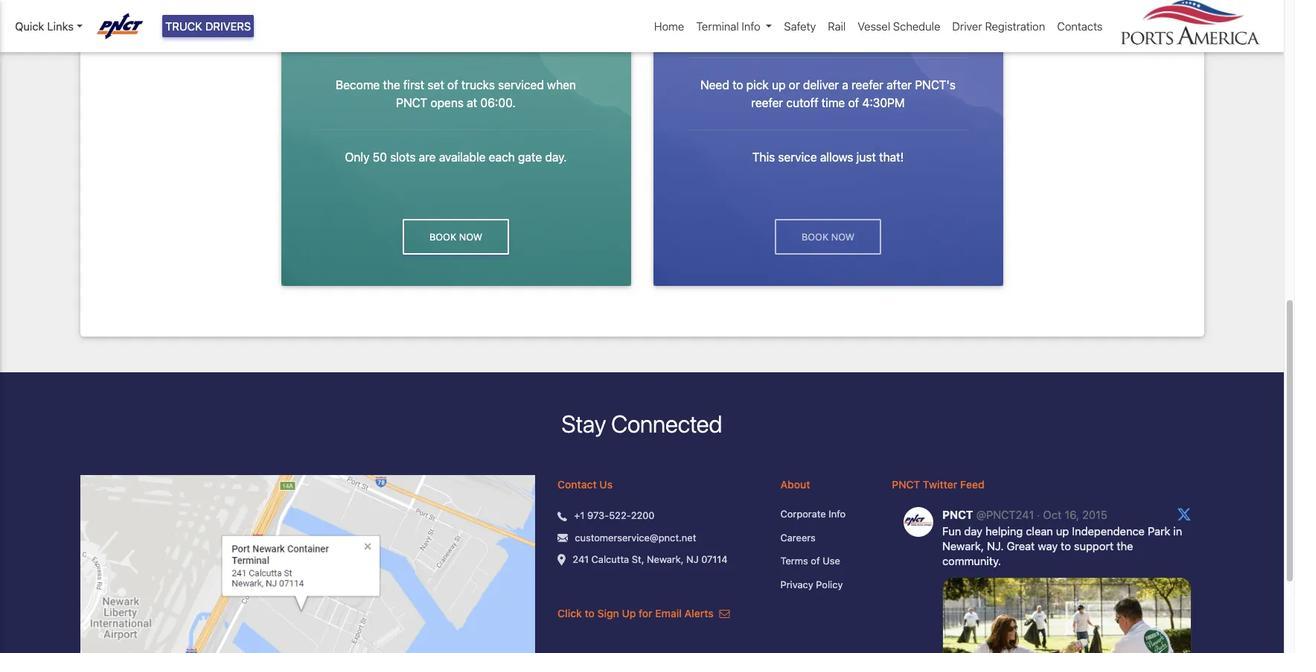 Task type: vqa. For each thing, say whether or not it's contained in the screenshot.
New
no



Task type: locate. For each thing, give the bounding box(es) containing it.
time
[[822, 96, 845, 109]]

careers
[[781, 531, 816, 543]]

2 horizontal spatial pnct
[[892, 478, 920, 491]]

1 horizontal spatial pnct
[[772, 24, 805, 37]]

of down a
[[849, 96, 859, 109]]

pnct's
[[915, 78, 956, 91]]

terms of use
[[781, 555, 840, 567]]

info right "terminal"
[[742, 19, 761, 33]]

to
[[733, 78, 744, 91], [585, 607, 595, 620]]

set
[[428, 78, 444, 91]]

2 vertical spatial of
[[811, 555, 820, 567]]

of right the 'set' on the top left
[[448, 78, 458, 91]]

at
[[467, 96, 477, 109]]

0 horizontal spatial reefer
[[752, 96, 784, 109]]

vessel
[[858, 19, 891, 33]]

0 vertical spatial info
[[742, 19, 761, 33]]

0 horizontal spatial pnct
[[396, 96, 428, 109]]

1 vertical spatial info
[[829, 508, 846, 520]]

book now
[[430, 231, 483, 242]]

info up careers link at the right bottom of page
[[829, 508, 846, 520]]

pick
[[747, 78, 769, 91]]

1 horizontal spatial of
[[811, 555, 820, 567]]

info for terminal info
[[742, 19, 761, 33]]

become
[[336, 78, 380, 91]]

1 vertical spatial pnct
[[396, 96, 428, 109]]

quick links
[[15, 19, 74, 33]]

1 vertical spatial reefer
[[752, 96, 784, 109]]

newark,
[[647, 553, 684, 565]]

stay connected
[[562, 409, 723, 438]]

privacy policy
[[781, 578, 843, 590]]

to for sign
[[585, 607, 595, 620]]

0 horizontal spatial of
[[448, 78, 458, 91]]

driver registration link
[[947, 12, 1052, 41]]

pnct left twitter
[[892, 478, 920, 491]]

corporate
[[781, 508, 826, 520]]

click to sign up for email alerts
[[558, 607, 717, 620]]

service
[[778, 150, 817, 164]]

reefer down pick
[[752, 96, 784, 109]]

allows
[[820, 150, 854, 164]]

1 vertical spatial to
[[585, 607, 595, 620]]

click
[[558, 607, 582, 620]]

0 horizontal spatial info
[[742, 19, 761, 33]]

reefer
[[852, 78, 884, 91], [752, 96, 784, 109]]

pnct inside become the first set of trucks serviced when pnct opens at 06:00.
[[396, 96, 428, 109]]

+1 973-522-2200
[[574, 509, 655, 521]]

privacy policy link
[[781, 578, 870, 592]]

2 vertical spatial pnct
[[892, 478, 920, 491]]

pnct left late
[[772, 24, 805, 37]]

pnct twitter feed
[[892, 478, 985, 491]]

241 calcutta st, newark, nj 07114 link
[[573, 553, 728, 567]]

the
[[383, 78, 400, 91]]

to inside need to pick up or deliver a reefer after pnct's reefer cutoff time of 4:30pm
[[733, 78, 744, 91]]

customerservice@pnct.net link
[[575, 531, 696, 545]]

2 horizontal spatial of
[[849, 96, 859, 109]]

2200
[[631, 509, 655, 521]]

gate
[[518, 150, 542, 164]]

1 horizontal spatial to
[[733, 78, 744, 91]]

rail
[[828, 19, 846, 33]]

use
[[823, 555, 840, 567]]

quick links link
[[15, 18, 82, 35]]

email
[[655, 607, 682, 620]]

4:30pm
[[863, 96, 905, 109]]

a
[[842, 78, 849, 91]]

contacts
[[1058, 19, 1103, 33]]

0 horizontal spatial to
[[585, 607, 595, 620]]

0 vertical spatial to
[[733, 78, 744, 91]]

late
[[808, 24, 837, 37]]

connected
[[611, 409, 723, 438]]

privacy
[[781, 578, 814, 590]]

pnct down first
[[396, 96, 428, 109]]

nj
[[687, 553, 699, 565]]

up
[[772, 78, 786, 91]]

each
[[489, 150, 515, 164]]

1 horizontal spatial reefer
[[852, 78, 884, 91]]

up
[[622, 607, 636, 620]]

corporate info
[[781, 508, 846, 520]]

driver registration
[[953, 19, 1046, 33]]

reefer right a
[[852, 78, 884, 91]]

first
[[404, 78, 425, 91]]

this service allows just that!
[[753, 150, 904, 164]]

+1 973-522-2200 link
[[574, 509, 655, 523]]

info for corporate info
[[829, 508, 846, 520]]

feed
[[961, 478, 985, 491]]

customerservice@pnct.net
[[575, 531, 696, 543]]

to left the "sign"
[[585, 607, 595, 620]]

1 horizontal spatial info
[[829, 508, 846, 520]]

safety link
[[778, 12, 822, 41]]

links
[[47, 19, 74, 33]]

of
[[448, 78, 458, 91], [849, 96, 859, 109], [811, 555, 820, 567]]

pnct
[[772, 24, 805, 37], [396, 96, 428, 109], [892, 478, 920, 491]]

contact us
[[558, 478, 613, 491]]

st,
[[632, 553, 644, 565]]

0 vertical spatial pnct
[[772, 24, 805, 37]]

only 50 slots are available each gate day.
[[345, 150, 567, 164]]

0 vertical spatial of
[[448, 78, 458, 91]]

home link
[[649, 12, 691, 41]]

to left pick
[[733, 78, 744, 91]]

schedule
[[894, 19, 941, 33]]

of left use
[[811, 555, 820, 567]]

for
[[639, 607, 653, 620]]

slots
[[390, 150, 416, 164]]

0 vertical spatial reefer
[[852, 78, 884, 91]]

+1
[[574, 509, 585, 521]]

us
[[600, 478, 613, 491]]

1 vertical spatial of
[[849, 96, 859, 109]]



Task type: describe. For each thing, give the bounding box(es) containing it.
241 calcutta st, newark, nj 07114
[[573, 553, 728, 565]]

after
[[887, 78, 912, 91]]

terms of use link
[[781, 554, 870, 569]]

to for pick
[[733, 78, 744, 91]]

opens
[[431, 96, 464, 109]]

deliver
[[803, 78, 839, 91]]

50
[[373, 150, 387, 164]]

vessel schedule
[[858, 19, 941, 33]]

envelope o image
[[720, 609, 730, 619]]

522-
[[609, 509, 631, 521]]

twitter
[[923, 478, 958, 491]]

cutoff
[[787, 96, 819, 109]]

truck drivers link
[[162, 15, 254, 38]]

about
[[781, 478, 811, 491]]

now
[[459, 231, 483, 242]]

or
[[789, 78, 800, 91]]

driver
[[953, 19, 983, 33]]

06:00.
[[481, 96, 516, 109]]

pnct for pnct late reefer
[[772, 24, 805, 37]]

need
[[701, 78, 730, 91]]

terminal info link
[[691, 12, 778, 41]]

pnct for pnct twitter feed
[[892, 478, 920, 491]]

corporate info link
[[781, 507, 870, 522]]

of inside become the first set of trucks serviced when pnct opens at 06:00.
[[448, 78, 458, 91]]

available
[[439, 150, 486, 164]]

safety
[[784, 19, 816, 33]]

973-
[[587, 509, 609, 521]]

policy
[[816, 578, 843, 590]]

reefer
[[840, 24, 884, 37]]

are
[[419, 150, 436, 164]]

truck
[[165, 19, 202, 33]]

alerts
[[685, 607, 714, 620]]

terminal info
[[696, 19, 761, 33]]

book now button
[[403, 219, 509, 255]]

serviced
[[498, 78, 544, 91]]

click to sign up for email alerts link
[[558, 607, 730, 620]]

trucks
[[462, 78, 495, 91]]

day.
[[545, 150, 567, 164]]

contact
[[558, 478, 597, 491]]

only
[[345, 150, 370, 164]]

calcutta
[[592, 553, 629, 565]]

this
[[753, 150, 775, 164]]

just
[[857, 150, 876, 164]]

stay
[[562, 409, 606, 438]]

terminal
[[696, 19, 739, 33]]

terms
[[781, 555, 808, 567]]

registration
[[985, 19, 1046, 33]]

quick
[[15, 19, 44, 33]]

sign
[[598, 607, 619, 620]]

truck drivers
[[165, 19, 251, 33]]

07114
[[702, 553, 728, 565]]

contacts link
[[1052, 12, 1109, 41]]

pnct late reefer
[[772, 24, 884, 37]]

careers link
[[781, 531, 870, 545]]

of inside need to pick up or deliver a reefer after pnct's reefer cutoff time of 4:30pm
[[849, 96, 859, 109]]

vessel schedule link
[[852, 12, 947, 41]]

when
[[547, 78, 576, 91]]

home
[[654, 19, 685, 33]]

book
[[430, 231, 457, 242]]

241
[[573, 553, 589, 565]]

become the first set of trucks serviced when pnct opens at 06:00.
[[336, 78, 576, 109]]

that!
[[879, 150, 904, 164]]

drivers
[[205, 19, 251, 33]]

need to pick up or deliver a reefer after pnct's reefer cutoff time of 4:30pm
[[701, 78, 956, 109]]



